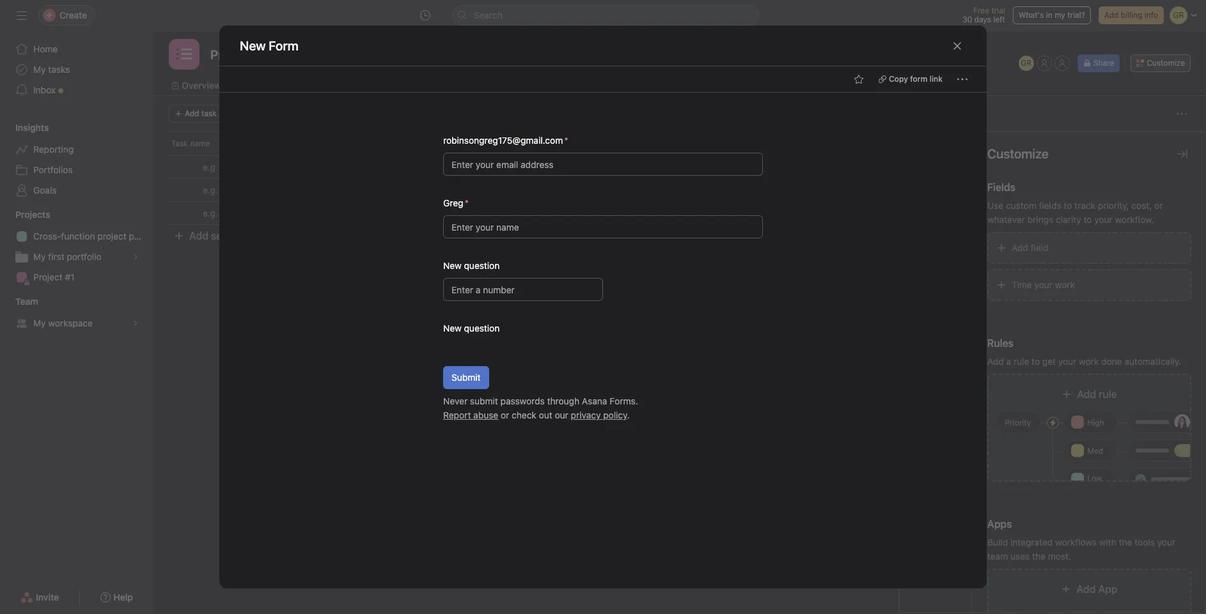 Task type: describe. For each thing, give the bounding box(es) containing it.
apps
[[988, 519, 1013, 530]]

most.
[[1049, 552, 1072, 562]]

clarity
[[1057, 214, 1082, 225]]

fields
[[988, 182, 1016, 193]]

section
[[211, 230, 246, 242]]

project
[[33, 272, 63, 283]]

high
[[1088, 418, 1105, 428]]

task name
[[171, 139, 210, 148]]

0 horizontal spatial the
[[1033, 552, 1046, 562]]

list image
[[177, 47, 192, 62]]

brings
[[1028, 214, 1054, 225]]

time
[[1012, 280, 1033, 290]]

hide sidebar image
[[17, 10, 27, 20]]

task
[[171, 139, 188, 148]]

team
[[988, 552, 1009, 562]]

or
[[1155, 200, 1164, 211]]

field
[[1031, 243, 1049, 253]]

reporting link
[[8, 139, 146, 160]]

my
[[1055, 10, 1066, 20]]

build
[[988, 537, 1009, 548]]

automatically.
[[1125, 356, 1182, 367]]

row containing task name
[[154, 132, 1207, 155]]

what's in my trial? button
[[1013, 6, 1092, 24]]

add app button
[[988, 569, 1192, 615]]

cross-function project plan link
[[8, 227, 146, 247]]

time your work button
[[988, 269, 1192, 301]]

what's
[[1019, 10, 1045, 20]]

function
[[61, 231, 95, 242]]

link
[[930, 74, 943, 84]]

my workspace
[[33, 318, 93, 329]]

your inside use custom fields to track priority, cost, or whatever brings clarity to your workflow.
[[1095, 214, 1113, 225]]

your inside button
[[1035, 280, 1053, 290]]

track
[[1075, 200, 1096, 211]]

build integrated workflows with the tools your team uses the most.
[[988, 537, 1176, 562]]

first
[[48, 251, 64, 262]]

more actions image
[[958, 74, 968, 84]]

0 vertical spatial the
[[1120, 537, 1133, 548]]

1 vertical spatial work
[[1079, 356, 1099, 367]]

with
[[1100, 537, 1117, 548]]

overview link
[[171, 79, 221, 93]]

my for my tasks
[[33, 64, 46, 75]]

goals
[[33, 185, 57, 196]]

global element
[[0, 31, 154, 108]]

priority
[[1006, 418, 1032, 428]]

gr button
[[1019, 56, 1034, 71]]

priority,
[[1098, 200, 1130, 211]]

assignee
[[569, 139, 602, 148]]

tasks
[[48, 64, 70, 75]]

workflow.
[[1116, 214, 1155, 225]]

customize inside customize dropdown button
[[1147, 58, 1186, 68]]

inbox link
[[8, 80, 146, 100]]

invite
[[36, 593, 59, 603]]

add for add section
[[189, 230, 208, 242]]

close details image
[[1178, 149, 1188, 159]]

home link
[[8, 39, 146, 60]]

projects button
[[0, 209, 50, 221]]

cost,
[[1132, 200, 1153, 211]]

work inside button
[[1056, 280, 1076, 290]]

copy
[[889, 74, 909, 84]]

left
[[994, 15, 1006, 24]]

portfolio
[[67, 251, 102, 262]]

your right get
[[1059, 356, 1077, 367]]

trial?
[[1068, 10, 1086, 20]]

search
[[474, 10, 503, 20]]

done
[[1102, 356, 1123, 367]]

add section
[[189, 230, 246, 242]]

in
[[1047, 10, 1053, 20]]

add for add field
[[1012, 243, 1029, 253]]

integrated
[[1011, 537, 1053, 548]]

info
[[1145, 10, 1159, 20]]

add for add billing info
[[1105, 10, 1119, 20]]

my first portfolio link
[[8, 247, 146, 267]]

time your work
[[1012, 280, 1076, 290]]

project #1
[[33, 272, 75, 283]]

trial
[[992, 6, 1006, 15]]

low
[[1088, 474, 1103, 484]]



Task type: vqa. For each thing, say whether or not it's contained in the screenshot.
Cross-Function Project Plan link at the top left of page
yes



Task type: locate. For each thing, give the bounding box(es) containing it.
add task
[[185, 109, 217, 118]]

add inside button
[[189, 230, 208, 242]]

the
[[1120, 537, 1133, 548], [1033, 552, 1046, 562]]

add left task
[[185, 109, 199, 118]]

1 vertical spatial the
[[1033, 552, 1046, 562]]

reporting
[[33, 144, 74, 155]]

workspace
[[48, 318, 93, 329]]

1 horizontal spatial work
[[1079, 356, 1099, 367]]

to
[[1064, 200, 1073, 211], [1084, 214, 1093, 225], [1032, 356, 1040, 367]]

add billing info button
[[1099, 6, 1165, 24]]

custom
[[1006, 200, 1037, 211]]

projects
[[15, 209, 50, 220]]

add to starred image
[[854, 74, 864, 84]]

add task button
[[169, 105, 222, 123]]

0 vertical spatial my
[[33, 64, 46, 75]]

overview
[[182, 80, 221, 91]]

my first portfolio
[[33, 251, 102, 262]]

add section button
[[169, 225, 251, 248]]

add field button
[[988, 232, 1192, 264]]

1 my from the top
[[33, 64, 46, 75]]

search list box
[[452, 5, 760, 26]]

to left get
[[1032, 356, 1040, 367]]

my workspace link
[[8, 314, 146, 334]]

insights
[[15, 122, 49, 133]]

add left section
[[189, 230, 208, 242]]

plan
[[129, 231, 146, 242]]

add left billing
[[1105, 10, 1119, 20]]

your
[[1095, 214, 1113, 225], [1035, 280, 1053, 290], [1059, 356, 1077, 367], [1158, 537, 1176, 548]]

add billing info
[[1105, 10, 1159, 20]]

the right 'with'
[[1120, 537, 1133, 548]]

1 horizontal spatial to
[[1064, 200, 1073, 211]]

my left tasks
[[33, 64, 46, 75]]

portfolios link
[[8, 160, 146, 180]]

0 horizontal spatial work
[[1056, 280, 1076, 290]]

0 horizontal spatial customize
[[988, 147, 1049, 161]]

rule
[[1014, 356, 1030, 367]]

to for rules
[[1032, 356, 1040, 367]]

work right the time
[[1056, 280, 1076, 290]]

free
[[974, 6, 990, 15]]

add left field
[[1012, 243, 1029, 253]]

add field
[[1012, 243, 1049, 253]]

1 horizontal spatial customize
[[1147, 58, 1186, 68]]

home
[[33, 44, 58, 54]]

30
[[963, 15, 973, 24]]

get
[[1043, 356, 1056, 367]]

share button
[[1078, 54, 1121, 72]]

your right the time
[[1035, 280, 1053, 290]]

gr
[[1021, 58, 1032, 68]]

#1
[[65, 272, 75, 283]]

the down integrated
[[1033, 552, 1046, 562]]

customize button
[[1131, 54, 1191, 72]]

fields
[[1039, 200, 1062, 211]]

1 vertical spatial customize
[[988, 147, 1049, 161]]

add for add task
[[185, 109, 199, 118]]

None text field
[[207, 43, 271, 66]]

0 vertical spatial work
[[1056, 280, 1076, 290]]

my tasks
[[33, 64, 70, 75]]

insights element
[[0, 116, 154, 203]]

task
[[201, 109, 217, 118]]

my inside projects element
[[33, 251, 46, 262]]

portfolios
[[33, 164, 73, 175]]

cross-function project plan
[[33, 231, 146, 242]]

free trial 30 days left
[[963, 6, 1006, 24]]

customize down info
[[1147, 58, 1186, 68]]

add rule
[[1078, 389, 1118, 401]]

my for my first portfolio
[[33, 251, 46, 262]]

form
[[911, 74, 928, 84]]

workflows
[[1056, 537, 1097, 548]]

uses
[[1011, 552, 1030, 562]]

2 horizontal spatial to
[[1084, 214, 1093, 225]]

your inside build integrated workflows with the tools your team uses the most.
[[1158, 537, 1176, 548]]

3 my from the top
[[33, 318, 46, 329]]

to down the track
[[1084, 214, 1093, 225]]

my left first
[[33, 251, 46, 262]]

0 horizontal spatial to
[[1032, 356, 1040, 367]]

a
[[1007, 356, 1012, 367]]

add a rule to get your work done automatically.
[[988, 356, 1182, 367]]

1 horizontal spatial the
[[1120, 537, 1133, 548]]

to for fields
[[1064, 200, 1073, 211]]

days
[[975, 15, 992, 24]]

your down priority,
[[1095, 214, 1113, 225]]

0 vertical spatial to
[[1064, 200, 1073, 211]]

new form
[[240, 38, 299, 53]]

team button
[[0, 296, 38, 308]]

use
[[988, 200, 1004, 211]]

1 vertical spatial my
[[33, 251, 46, 262]]

copy form link button
[[873, 70, 949, 88]]

my tasks link
[[8, 60, 146, 80]]

project #1 link
[[8, 267, 146, 288]]

new form dialog
[[219, 26, 987, 589]]

tools
[[1135, 537, 1156, 548]]

2 vertical spatial to
[[1032, 356, 1040, 367]]

my
[[33, 64, 46, 75], [33, 251, 46, 262], [33, 318, 46, 329]]

cross-
[[33, 231, 61, 242]]

invite button
[[12, 587, 67, 610]]

work
[[1056, 280, 1076, 290], [1079, 356, 1099, 367]]

search button
[[452, 5, 760, 26]]

my inside 'link'
[[33, 64, 46, 75]]

my inside teams element
[[33, 318, 46, 329]]

goals link
[[8, 180, 146, 201]]

add to starred image
[[295, 49, 306, 60]]

customize up 'fields'
[[988, 147, 1049, 161]]

add left a
[[988, 356, 1004, 367]]

rules
[[988, 338, 1014, 349]]

add app
[[1077, 584, 1118, 596]]

to up the clarity
[[1064, 200, 1073, 211]]

share
[[1094, 58, 1115, 68]]

0 vertical spatial customize
[[1147, 58, 1186, 68]]

whatever
[[988, 214, 1026, 225]]

close this dialog image
[[953, 41, 963, 51]]

work left done
[[1079, 356, 1099, 367]]

add
[[1105, 10, 1119, 20], [185, 109, 199, 118], [189, 230, 208, 242], [1012, 243, 1029, 253], [988, 356, 1004, 367]]

add for add a rule to get your work done automatically.
[[988, 356, 1004, 367]]

your right "tools"
[[1158, 537, 1176, 548]]

my down team
[[33, 318, 46, 329]]

2 vertical spatial my
[[33, 318, 46, 329]]

my for my workspace
[[33, 318, 46, 329]]

row
[[154, 132, 1207, 155], [169, 155, 1191, 156], [154, 155, 1207, 179], [154, 179, 1207, 202], [154, 202, 1207, 225]]

projects element
[[0, 203, 154, 290]]

1 vertical spatial to
[[1084, 214, 1093, 225]]

name
[[190, 139, 210, 148]]

use custom fields to track priority, cost, or whatever brings clarity to your workflow.
[[988, 200, 1164, 225]]

2 my from the top
[[33, 251, 46, 262]]

teams element
[[0, 290, 154, 337]]

billing
[[1122, 10, 1143, 20]]

project
[[97, 231, 127, 242]]



